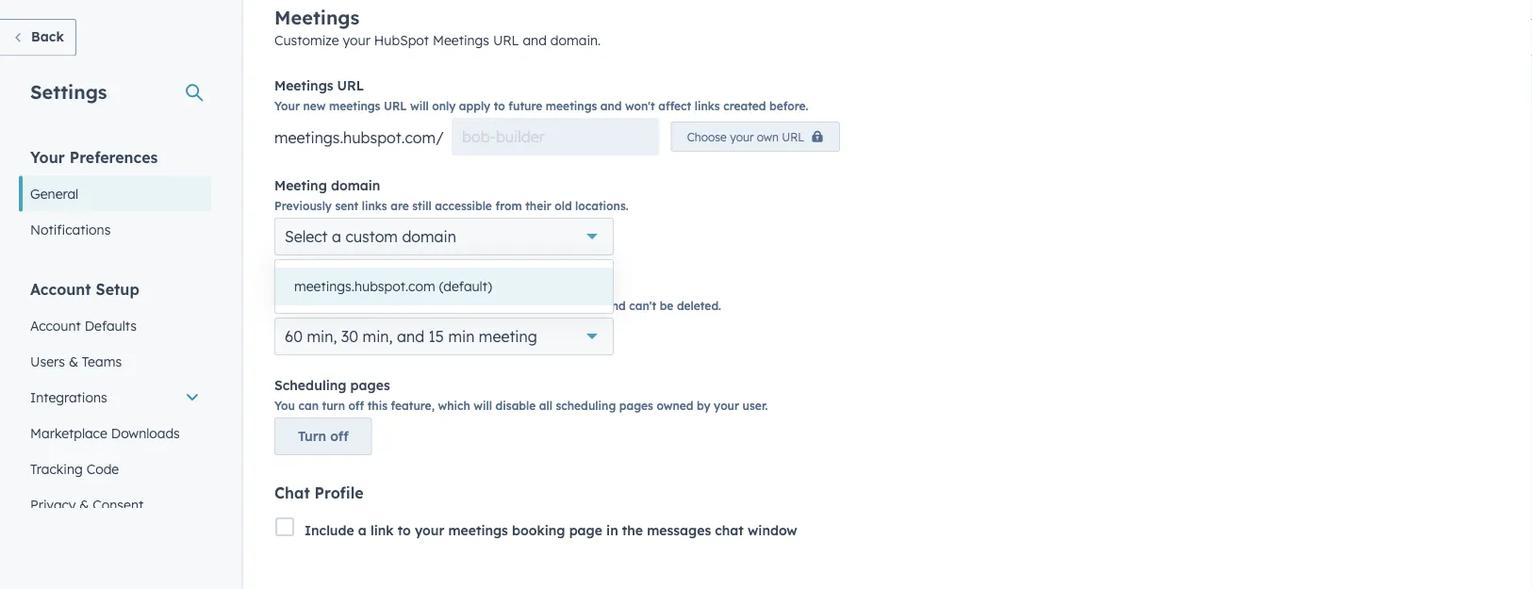 Task type: vqa. For each thing, say whether or not it's contained in the screenshot.
2nd Link opens in a new window icon from the bottom
no



Task type: locate. For each thing, give the bounding box(es) containing it.
1 vertical spatial off
[[330, 429, 349, 445]]

0 vertical spatial meetings
[[274, 6, 359, 30]]

off right turn
[[330, 429, 349, 445]]

1 vertical spatial your
[[30, 148, 65, 166]]

deleted.
[[677, 299, 721, 313]]

general
[[30, 185, 79, 202]]

domain inside popup button
[[402, 228, 456, 247]]

meeting
[[326, 278, 380, 294], [341, 299, 387, 313], [479, 328, 537, 347]]

messages
[[647, 522, 711, 539]]

domain up sent
[[331, 178, 380, 194]]

0 vertical spatial off
[[348, 399, 364, 413]]

meetings inside meetings url your new meetings url will only apply to future meetings and won't affect links created before.
[[274, 78, 333, 94]]

turn off
[[298, 429, 349, 445]]

your left new
[[274, 99, 300, 113]]

in
[[606, 522, 618, 539]]

1 vertical spatial meetings
[[433, 33, 489, 49]]

1 horizontal spatial a
[[358, 522, 367, 539]]

default
[[274, 278, 322, 294]]

2 min, from the left
[[363, 328, 393, 347]]

meetings up meetings.hubspot.com/
[[329, 99, 380, 113]]

and left can't
[[605, 299, 626, 313]]

marketplace
[[30, 425, 107, 441]]

links
[[695, 99, 720, 113], [362, 199, 387, 213]]

meeting down personalization
[[479, 328, 537, 347]]

and
[[523, 33, 547, 49], [600, 99, 622, 113], [605, 299, 626, 313], [397, 328, 424, 347]]

meeting up default on the left bottom
[[326, 278, 380, 294]]

a inside select a custom domain popup button
[[332, 228, 341, 247]]

0 vertical spatial your
[[274, 99, 300, 113]]

min, left 30 on the left of page
[[307, 328, 337, 347]]

& right privacy at the bottom left of page
[[80, 497, 89, 513]]

pages up 'this'
[[350, 378, 390, 394]]

meetings up new
[[274, 78, 333, 94]]

domain down still at the top of page
[[402, 228, 456, 247]]

select a custom domain
[[285, 228, 456, 247]]

a right include
[[358, 522, 367, 539]]

window
[[748, 522, 798, 539]]

& right users
[[69, 353, 78, 370]]

your up general
[[30, 148, 65, 166]]

0 vertical spatial to
[[494, 99, 505, 113]]

domain
[[331, 178, 380, 194], [402, 228, 456, 247]]

meetings right hubspot
[[433, 33, 489, 49]]

and left the 15
[[397, 328, 424, 347]]

1 horizontal spatial to
[[494, 99, 505, 113]]

link
[[384, 278, 407, 294], [390, 299, 410, 313], [371, 522, 394, 539]]

1 vertical spatial account
[[30, 317, 81, 334]]

0 vertical spatial link
[[384, 278, 407, 294]]

tracking code link
[[19, 451, 211, 487]]

1 horizontal spatial &
[[80, 497, 89, 513]]

meetings
[[274, 6, 359, 30], [433, 33, 489, 49], [274, 78, 333, 94]]

0 horizontal spatial a
[[332, 228, 341, 247]]

a right select
[[332, 228, 341, 247]]

meetings left booking
[[448, 522, 508, 539]]

meetings.hubspot.com
[[294, 279, 435, 295]]

meetings.hubspot.com/
[[274, 129, 444, 148]]

turn
[[322, 399, 345, 413]]

a
[[332, 228, 341, 247], [358, 522, 367, 539]]

profile
[[315, 484, 364, 503]]

0 vertical spatial will
[[410, 99, 429, 113]]

sent
[[335, 199, 359, 213]]

used
[[426, 299, 452, 313]]

1 vertical spatial pages
[[619, 399, 653, 413]]

1 horizontal spatial meetings
[[448, 522, 508, 539]]

page
[[569, 522, 603, 539]]

to inside meetings url your new meetings url will only apply to future meetings and won't affect links created before.
[[494, 99, 505, 113]]

1 min, from the left
[[307, 328, 337, 347]]

notifications link
[[19, 212, 211, 248]]

1 vertical spatial to
[[398, 522, 411, 539]]

will left only
[[410, 99, 429, 113]]

users & teams
[[30, 353, 122, 370]]

will right which at the bottom left of page
[[474, 399, 492, 413]]

to
[[494, 99, 505, 113], [398, 522, 411, 539]]

customize
[[274, 33, 339, 49]]

meetings up customize
[[274, 6, 359, 30]]

meetings.hubspot.com (default)
[[294, 279, 492, 295]]

marketplace downloads link
[[19, 415, 211, 451]]

0 horizontal spatial meetings
[[329, 99, 380, 113]]

1 vertical spatial links
[[362, 199, 387, 213]]

0 horizontal spatial your
[[30, 148, 65, 166]]

60 min, 30 min, and 15 min meeting button
[[274, 318, 614, 356]]

min,
[[307, 328, 337, 347], [363, 328, 393, 347]]

select a custom domain button
[[274, 218, 614, 256]]

privacy & consent link
[[19, 487, 211, 523]]

1 horizontal spatial links
[[695, 99, 720, 113]]

1 vertical spatial meeting
[[341, 299, 387, 313]]

by
[[697, 399, 711, 413]]

to right apply
[[494, 99, 505, 113]]

1 horizontal spatial your
[[274, 99, 300, 113]]

your inside meetings customize your hubspot meetings url and domain.
[[343, 33, 371, 49]]

min, right 30 on the left of page
[[363, 328, 393, 347]]

and inside meetings url your new meetings url will only apply to future meetings and won't affect links created before.
[[600, 99, 622, 113]]

0 vertical spatial account
[[30, 280, 91, 298]]

which
[[438, 399, 470, 413]]

meetings for meetings url your new meetings url will only apply to future meetings and won't affect links created before.
[[274, 78, 333, 94]]

1 vertical spatial domain
[[402, 228, 456, 247]]

1 vertical spatial will
[[474, 399, 492, 413]]

2 vertical spatial meeting
[[479, 328, 537, 347]]

0 horizontal spatial will
[[410, 99, 429, 113]]

1 horizontal spatial will
[[474, 399, 492, 413]]

links left are
[[362, 199, 387, 213]]

0 horizontal spatial links
[[362, 199, 387, 213]]

to right include
[[398, 522, 411, 539]]

account up account defaults on the bottom left of page
[[30, 280, 91, 298]]

2 vertical spatial link
[[371, 522, 394, 539]]

feature,
[[391, 399, 435, 413]]

1 vertical spatial a
[[358, 522, 367, 539]]

link for a
[[371, 522, 394, 539]]

your inside your preferences 'element'
[[30, 148, 65, 166]]

a for include
[[358, 522, 367, 539]]

pages left "owned"
[[619, 399, 653, 413]]

back
[[31, 28, 64, 45]]

0 vertical spatial &
[[69, 353, 78, 370]]

links inside meeting domain previously sent links are still accessible from their old locations.
[[362, 199, 387, 213]]

0 vertical spatial domain
[[331, 178, 380, 194]]

general link
[[19, 176, 211, 212]]

booking
[[512, 522, 565, 539]]

meetings for meetings customize your hubspot meetings url and domain.
[[274, 6, 359, 30]]

Meetings URL text field
[[452, 118, 660, 156]]

custom
[[346, 228, 398, 247]]

chat
[[715, 522, 744, 539]]

1 horizontal spatial min,
[[363, 328, 393, 347]]

links up "choose"
[[695, 99, 720, 113]]

still
[[412, 199, 432, 213]]

account setup
[[30, 280, 139, 298]]

2 vertical spatial meetings
[[274, 78, 333, 94]]

chat
[[274, 484, 310, 503]]

meetings up meetings url element
[[546, 99, 597, 113]]

for
[[455, 299, 471, 313]]

disable
[[496, 399, 536, 413]]

turn off button
[[274, 418, 372, 456]]

0 horizontal spatial pages
[[350, 378, 390, 394]]

0 horizontal spatial min,
[[307, 328, 337, 347]]

off left 'this'
[[348, 399, 364, 413]]

domain.
[[551, 33, 601, 49]]

will
[[410, 99, 429, 113], [474, 399, 492, 413]]

meeting inside 60 min, 30 min, and 15 min meeting popup button
[[479, 328, 537, 347]]

meetings url element
[[274, 118, 840, 156]]

scheduling pages you can turn off this feature, which will disable all scheduling pages owned by your user.
[[274, 378, 768, 413]]

meetings
[[329, 99, 380, 113], [546, 99, 597, 113], [448, 522, 508, 539]]

1 vertical spatial &
[[80, 497, 89, 513]]

0 horizontal spatial domain
[[331, 178, 380, 194]]

pages
[[350, 378, 390, 394], [619, 399, 653, 413]]

and inside default meeting link the default meeting link is used for personalization tokens and can't be deleted.
[[605, 299, 626, 313]]

meeting down meetings.hubspot.com
[[341, 299, 387, 313]]

and left domain.
[[523, 33, 547, 49]]

1 account from the top
[[30, 280, 91, 298]]

off inside button
[[330, 429, 349, 445]]

scheduling
[[556, 399, 616, 413]]

and left won't
[[600, 99, 622, 113]]

preferences
[[70, 148, 158, 166]]

1 vertical spatial link
[[390, 299, 410, 313]]

1 horizontal spatial domain
[[402, 228, 456, 247]]

0 vertical spatial a
[[332, 228, 341, 247]]

url inside button
[[782, 130, 804, 144]]

account up users
[[30, 317, 81, 334]]

0 horizontal spatial &
[[69, 353, 78, 370]]

new
[[303, 99, 326, 113]]

2 account from the top
[[30, 317, 81, 334]]

0 vertical spatial links
[[695, 99, 720, 113]]



Task type: describe. For each thing, give the bounding box(es) containing it.
30
[[341, 328, 358, 347]]

account for account setup
[[30, 280, 91, 298]]

hubspot
[[374, 33, 429, 49]]

will inside meetings url your new meetings url will only apply to future meetings and won't affect links created before.
[[410, 99, 429, 113]]

defaults
[[85, 317, 137, 334]]

privacy & consent
[[30, 497, 143, 513]]

15
[[429, 328, 444, 347]]

and inside meetings customize your hubspot meetings url and domain.
[[523, 33, 547, 49]]

setup
[[96, 280, 139, 298]]

owned
[[657, 399, 694, 413]]

select
[[285, 228, 328, 247]]

their
[[525, 199, 551, 213]]

choose your own url button
[[671, 122, 840, 152]]

the
[[622, 522, 643, 539]]

the
[[274, 299, 295, 313]]

url inside meetings customize your hubspot meetings url and domain.
[[493, 33, 519, 49]]

you
[[274, 399, 295, 413]]

& for privacy
[[80, 497, 89, 513]]

and inside popup button
[[397, 328, 424, 347]]

default meeting link the default meeting link is used for personalization tokens and can't be deleted.
[[274, 278, 721, 313]]

will inside the scheduling pages you can turn off this feature, which will disable all scheduling pages owned by your user.
[[474, 399, 492, 413]]

all
[[539, 399, 553, 413]]

tracking
[[30, 461, 83, 477]]

include a link to your meetings booking page in the messages chat window
[[305, 522, 798, 539]]

meetings url your new meetings url will only apply to future meetings and won't affect links created before.
[[274, 78, 809, 113]]

account defaults link
[[19, 308, 211, 344]]

this
[[368, 399, 388, 413]]

meeting
[[274, 178, 327, 194]]

users
[[30, 353, 65, 370]]

before.
[[770, 99, 809, 113]]

settings
[[30, 80, 107, 103]]

meetings customize your hubspot meetings url and domain.
[[274, 6, 601, 49]]

apply
[[459, 99, 491, 113]]

won't
[[625, 99, 655, 113]]

include
[[305, 522, 354, 539]]

accessible
[[435, 199, 492, 213]]

meetings.hubspot.com (default) button
[[275, 268, 613, 306]]

from
[[496, 199, 522, 213]]

1 horizontal spatial pages
[[619, 399, 653, 413]]

your preferences element
[[19, 147, 211, 248]]

choose
[[687, 130, 727, 144]]

consent
[[93, 497, 143, 513]]

scheduling
[[274, 378, 347, 394]]

meeting domain previously sent links are still accessible from their old locations.
[[274, 178, 629, 213]]

affect
[[658, 99, 691, 113]]

tracking code
[[30, 461, 119, 477]]

0 vertical spatial pages
[[350, 378, 390, 394]]

can
[[298, 399, 319, 413]]

be
[[660, 299, 674, 313]]

default
[[298, 299, 338, 313]]

a for select
[[332, 228, 341, 247]]

your preferences
[[30, 148, 158, 166]]

teams
[[82, 353, 122, 370]]

only
[[432, 99, 456, 113]]

turn
[[298, 429, 326, 445]]

choose your own url
[[687, 130, 804, 144]]

account for account defaults
[[30, 317, 81, 334]]

personalization
[[475, 299, 561, 313]]

privacy
[[30, 497, 76, 513]]

& for users
[[69, 353, 78, 370]]

tokens
[[564, 299, 601, 313]]

0 vertical spatial meeting
[[326, 278, 380, 294]]

own
[[757, 130, 779, 144]]

account defaults
[[30, 317, 137, 334]]

is
[[414, 299, 422, 313]]

account setup element
[[19, 279, 211, 559]]

0 horizontal spatial to
[[398, 522, 411, 539]]

60
[[285, 328, 303, 347]]

back link
[[0, 19, 76, 56]]

domain inside meeting domain previously sent links are still accessible from their old locations.
[[331, 178, 380, 194]]

downloads
[[111, 425, 180, 441]]

your inside button
[[730, 130, 754, 144]]

(default)
[[439, 279, 492, 295]]

meetings.hubspot.com (default) list box
[[275, 261, 613, 314]]

can't
[[629, 299, 656, 313]]

your inside the scheduling pages you can turn off this feature, which will disable all scheduling pages owned by your user.
[[714, 399, 739, 413]]

integrations
[[30, 389, 107, 406]]

2 horizontal spatial meetings
[[546, 99, 597, 113]]

old
[[555, 199, 572, 213]]

created
[[723, 99, 766, 113]]

60 min, 30 min, and 15 min meeting
[[285, 328, 537, 347]]

chat profile
[[274, 484, 364, 503]]

min
[[448, 328, 475, 347]]

users & teams link
[[19, 344, 211, 380]]

code
[[86, 461, 119, 477]]

links inside meetings url your new meetings url will only apply to future meetings and won't affect links created before.
[[695, 99, 720, 113]]

locations.
[[575, 199, 629, 213]]

previously
[[274, 199, 332, 213]]

off inside the scheduling pages you can turn off this feature, which will disable all scheduling pages owned by your user.
[[348, 399, 364, 413]]

marketplace downloads
[[30, 425, 180, 441]]

link for meeting
[[384, 278, 407, 294]]

integrations button
[[19, 380, 211, 415]]

your inside meetings url your new meetings url will only apply to future meetings and won't affect links created before.
[[274, 99, 300, 113]]

notifications
[[30, 221, 111, 238]]



